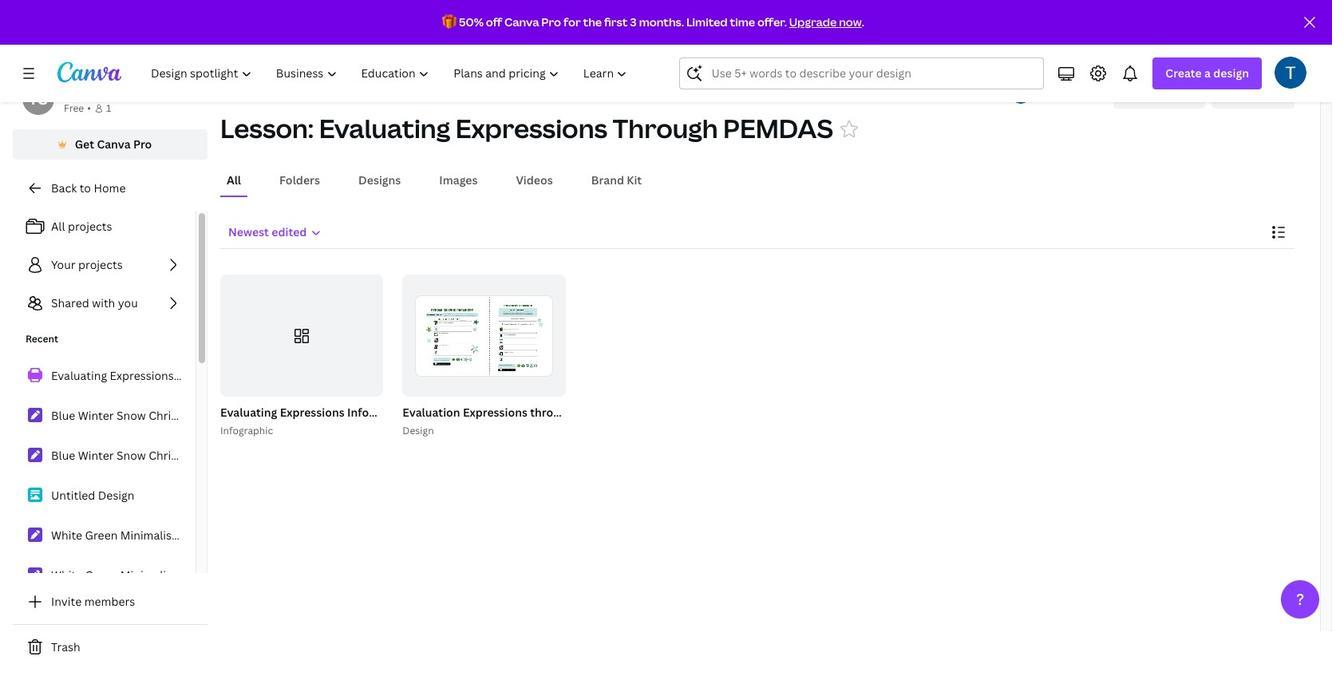Task type: describe. For each thing, give the bounding box(es) containing it.
canva inside button
[[97, 137, 131, 152]]

create a design button
[[1154, 58, 1263, 89]]

1 snow from the top
[[117, 408, 146, 423]]

2 vertical spatial infographic
[[220, 424, 273, 438]]

projects
[[220, 81, 265, 97]]

1
[[106, 101, 111, 115]]

evaluating for evaluating expressions through pemdas
[[290, 81, 346, 97]]

all projects
[[51, 219, 112, 234]]

a
[[1205, 65, 1212, 81]]

lesson: for lesson: evaluating expressions through pemdas link
[[536, 81, 576, 97]]

kit
[[627, 173, 642, 188]]

evaluating for evaluating expressions infographic infographic
[[220, 405, 277, 420]]

free •
[[64, 101, 91, 115]]

get
[[75, 137, 94, 152]]

2 blue winter snow christmas menu link from the top
[[13, 439, 236, 473]]

projects for all projects
[[68, 219, 112, 234]]

expressions for evaluating expressions through pemdas
[[349, 81, 413, 97]]

the
[[583, 14, 602, 30]]

invite members
[[51, 594, 135, 609]]

list containing evaluating expressions infographic
[[13, 359, 238, 593]]

whiteboard
[[626, 405, 690, 420]]

videos
[[516, 173, 553, 188]]

brand
[[592, 173, 625, 188]]

menu for 2nd blue winter snow christmas menu link from the bottom of the list containing evaluating expressions infographic
[[206, 408, 236, 423]]

0 vertical spatial pro
[[542, 14, 561, 30]]

untitled design link
[[13, 479, 196, 513]]

all button
[[220, 165, 248, 196]]

free
[[64, 101, 84, 115]]

.
[[862, 14, 865, 30]]

through for lesson: evaluating expressions through pemdas link
[[705, 81, 749, 97]]

evaluating expressions through pemdas link
[[290, 81, 510, 98]]

through inside "link"
[[416, 81, 461, 97]]

lesson: for lesson: evaluating expressions through pemdas button in the top of the page
[[220, 111, 314, 145]]

tara
[[64, 84, 87, 99]]

now
[[840, 14, 862, 30]]

lesson: evaluating expressions through pemdas for lesson: evaluating expressions through pemdas link
[[536, 81, 799, 97]]

expressions for evaluating expressions infographic infographic
[[280, 405, 345, 420]]

winter for 2nd blue winter snow christmas menu link from the bottom of the list containing evaluating expressions infographic
[[78, 408, 114, 423]]

designs button
[[352, 165, 408, 196]]

create a design
[[1166, 65, 1250, 81]]

trash link
[[13, 632, 208, 664]]

top level navigation element
[[141, 58, 642, 89]]

all projects link
[[13, 211, 196, 243]]

designs
[[359, 173, 401, 188]]

shared with you
[[51, 296, 138, 311]]

your
[[51, 257, 76, 272]]

you
[[118, 296, 138, 311]]

share
[[1238, 85, 1270, 100]]

projects for your projects
[[78, 257, 123, 272]]

videos button
[[510, 165, 560, 196]]

schultz's
[[90, 84, 139, 99]]

infographic for evaluating expressions infographic
[[177, 368, 238, 383]]

design inside evaluation expressions through pemdas whiteboard design
[[403, 424, 434, 438]]

evaluating expressions infographic button
[[220, 404, 410, 423]]

evaluating inside lesson: evaluating expressions through pemdas button
[[319, 111, 451, 145]]

evaluation expressions through pemdas whiteboard design
[[403, 405, 690, 438]]

evaluating expressions infographic link
[[13, 359, 238, 393]]

share button
[[1212, 77, 1295, 109]]

evaluating expressions through pemdas
[[290, 81, 510, 97]]

your projects link
[[13, 249, 196, 281]]

lesson: evaluating expressions through pemdas link
[[536, 81, 799, 98]]

get canva pro
[[75, 137, 152, 152]]

expressions for evaluating expressions infographic
[[110, 368, 174, 383]]

newest edited
[[228, 224, 307, 240]]

for
[[564, 14, 581, 30]]

offer.
[[758, 14, 787, 30]]

shared with you link
[[13, 288, 196, 319]]

team
[[141, 84, 169, 99]]



Task type: vqa. For each thing, say whether or not it's contained in the screenshot.
by related to "MANAGEMENT ORG CHART TEAM WHITEBOARD IN BLUE GREEN SPACED COLOR BLOCKS STYLE" image
no



Task type: locate. For each thing, give the bounding box(es) containing it.
1 menu from the top
[[206, 408, 236, 423]]

with
[[92, 296, 115, 311]]

blue for 1st blue winter snow christmas menu link from the bottom
[[51, 448, 75, 463]]

expressions inside "link"
[[349, 81, 413, 97]]

all for all
[[227, 173, 241, 188]]

blue winter snow christmas menu link up untitled design 'link'
[[13, 439, 236, 473]]

1 horizontal spatial all
[[227, 173, 241, 188]]

1 blue from the top
[[51, 408, 75, 423]]

recent
[[26, 332, 58, 346]]

time
[[730, 14, 756, 30]]

🎁
[[443, 14, 457, 30]]

edited
[[272, 224, 307, 240]]

0 vertical spatial winter
[[78, 408, 114, 423]]

first
[[605, 14, 628, 30]]

0 vertical spatial list
[[13, 211, 196, 319]]

pro left for
[[542, 14, 561, 30]]

brand kit
[[592, 173, 642, 188]]

1 vertical spatial blue
[[51, 448, 75, 463]]

pemdas inside button
[[724, 111, 834, 145]]

newest
[[228, 224, 269, 240]]

0 vertical spatial infographic
[[177, 368, 238, 383]]

1 horizontal spatial lesson:
[[536, 81, 576, 97]]

evaluating inside evaluating expressions infographic link
[[51, 368, 107, 383]]

snow down evaluating expressions infographic link
[[117, 408, 146, 423]]

christmas for 1st blue winter snow christmas menu link from the bottom
[[149, 448, 203, 463]]

1 blue winter snow christmas menu link from the top
[[13, 399, 236, 433]]

untitled
[[51, 488, 95, 503]]

0 horizontal spatial all
[[51, 219, 65, 234]]

snow up untitled design 'link'
[[117, 448, 146, 463]]

infographic inside list
[[177, 368, 238, 383]]

pro inside button
[[133, 137, 152, 152]]

1 horizontal spatial pro
[[542, 14, 561, 30]]

all inside list
[[51, 219, 65, 234]]

your projects
[[51, 257, 123, 272]]

list
[[13, 211, 196, 319], [13, 359, 238, 593]]

1 christmas from the top
[[149, 408, 203, 423]]

evaluating inside evaluating expressions through pemdas "link"
[[290, 81, 346, 97]]

members
[[84, 594, 135, 609]]

0 horizontal spatial canva
[[97, 137, 131, 152]]

pemdas inside "link"
[[463, 81, 510, 97]]

through for lesson: evaluating expressions through pemdas button in the top of the page
[[613, 111, 718, 145]]

0 vertical spatial blue winter snow christmas menu
[[51, 408, 236, 423]]

limited
[[687, 14, 728, 30]]

through
[[416, 81, 461, 97], [705, 81, 749, 97], [613, 111, 718, 145]]

months.
[[639, 14, 685, 30]]

expressions inside "evaluating expressions infographic infographic"
[[280, 405, 345, 420]]

Sort by button
[[220, 216, 331, 248]]

expressions
[[349, 81, 413, 97], [638, 81, 702, 97], [456, 111, 608, 145], [110, 368, 174, 383], [280, 405, 345, 420], [463, 405, 528, 420]]

lesson:
[[536, 81, 576, 97], [220, 111, 314, 145]]

3
[[630, 14, 637, 30]]

images button
[[433, 165, 484, 196]]

through down the time
[[705, 81, 749, 97]]

menu for 1st blue winter snow christmas menu link from the bottom
[[206, 448, 236, 463]]

winter down evaluating expressions infographic link
[[78, 408, 114, 423]]

snow
[[117, 408, 146, 423], [117, 448, 146, 463]]

canva right off
[[505, 14, 540, 30]]

lesson: evaluating expressions through pemdas button
[[220, 111, 834, 146]]

2 christmas from the top
[[149, 448, 203, 463]]

through inside button
[[613, 111, 718, 145]]

all for all projects
[[51, 219, 65, 234]]

upgrade
[[790, 14, 837, 30]]

canva
[[505, 14, 540, 30], [97, 137, 131, 152]]

design
[[403, 424, 434, 438], [98, 488, 135, 503]]

evaluation expressions through pemdas whiteboard button
[[403, 404, 690, 423]]

folders
[[280, 173, 320, 188]]

evaluating expressions infographic
[[51, 368, 238, 383]]

2 menu from the top
[[206, 448, 236, 463]]

winter for 1st blue winter snow christmas menu link from the bottom
[[78, 448, 114, 463]]

winter
[[78, 408, 114, 423], [78, 448, 114, 463]]

pemdas inside evaluation expressions through pemdas whiteboard design
[[577, 405, 624, 420]]

1 vertical spatial lesson: evaluating expressions through pemdas
[[220, 111, 834, 145]]

2 list from the top
[[13, 359, 238, 593]]

lesson: down projects link
[[220, 111, 314, 145]]

0 horizontal spatial design
[[98, 488, 135, 503]]

trash
[[51, 640, 80, 655]]

2 blue from the top
[[51, 448, 75, 463]]

blue winter snow christmas menu link down evaluating expressions infographic link
[[13, 399, 236, 433]]

infographic
[[177, 368, 238, 383], [347, 405, 410, 420], [220, 424, 273, 438]]

through down lesson: evaluating expressions through pemdas link
[[613, 111, 718, 145]]

expressions inside button
[[456, 111, 608, 145]]

1 vertical spatial christmas
[[149, 448, 203, 463]]

blue down evaluating expressions infographic link
[[51, 408, 75, 423]]

blue
[[51, 408, 75, 423], [51, 448, 75, 463]]

lesson: evaluating expressions through pemdas for lesson: evaluating expressions through pemdas button in the top of the page
[[220, 111, 834, 145]]

0 vertical spatial canva
[[505, 14, 540, 30]]

design
[[1214, 65, 1250, 81]]

blue for 2nd blue winter snow christmas menu link from the bottom of the list containing evaluating expressions infographic
[[51, 408, 75, 423]]

1 vertical spatial menu
[[206, 448, 236, 463]]

tara schultz's team element
[[22, 83, 54, 115]]

0 vertical spatial christmas
[[149, 408, 203, 423]]

expressions inside list
[[110, 368, 174, 383]]

home
[[94, 180, 126, 196]]

1 vertical spatial list
[[13, 359, 238, 593]]

lesson: evaluating expressions through pemdas
[[536, 81, 799, 97], [220, 111, 834, 145]]

0 vertical spatial all
[[227, 173, 241, 188]]

0 vertical spatial menu
[[206, 408, 236, 423]]

back to home link
[[13, 173, 208, 204]]

create
[[1166, 65, 1203, 81]]

all
[[227, 173, 241, 188], [51, 219, 65, 234]]

back to home
[[51, 180, 126, 196]]

shared
[[51, 296, 89, 311]]

projects down back to home
[[68, 219, 112, 234]]

blue winter snow christmas menu down evaluating expressions infographic
[[51, 408, 236, 423]]

1 vertical spatial pro
[[133, 137, 152, 152]]

1 vertical spatial projects
[[78, 257, 123, 272]]

off
[[486, 14, 502, 30]]

to
[[80, 180, 91, 196]]

evaluating for evaluating expressions infographic
[[51, 368, 107, 383]]

lesson: evaluating expressions through pemdas up videos
[[220, 111, 834, 145]]

all up "your"
[[51, 219, 65, 234]]

untitled design
[[51, 488, 135, 503]]

0 vertical spatial snow
[[117, 408, 146, 423]]

2 snow from the top
[[117, 448, 146, 463]]

🎁 50% off canva pro for the first 3 months. limited time offer. upgrade now .
[[443, 14, 865, 30]]

None search field
[[680, 58, 1045, 89]]

1 vertical spatial snow
[[117, 448, 146, 463]]

blue winter snow christmas menu up untitled design 'link'
[[51, 448, 236, 463]]

blue winter snow christmas menu
[[51, 408, 236, 423], [51, 448, 236, 463]]

folders button
[[273, 165, 327, 196]]

canva right get
[[97, 137, 131, 152]]

blue winter snow christmas menu link
[[13, 399, 236, 433], [13, 439, 236, 473]]

lesson: inside button
[[220, 111, 314, 145]]

1 vertical spatial blue winter snow christmas menu
[[51, 448, 236, 463]]

1 vertical spatial blue winter snow christmas menu link
[[13, 439, 236, 473]]

50%
[[459, 14, 484, 30]]

images
[[440, 173, 478, 188]]

pro
[[542, 14, 561, 30], [133, 137, 152, 152]]

tara schultz image
[[1275, 57, 1307, 89]]

get canva pro button
[[13, 129, 208, 160]]

pemdas
[[463, 81, 510, 97], [752, 81, 799, 97], [724, 111, 834, 145], [577, 405, 624, 420]]

1 vertical spatial lesson:
[[220, 111, 314, 145]]

list containing all projects
[[13, 211, 196, 319]]

1 list from the top
[[13, 211, 196, 319]]

menu
[[206, 408, 236, 423], [206, 448, 236, 463]]

all inside button
[[227, 173, 241, 188]]

2 blue winter snow christmas menu from the top
[[51, 448, 236, 463]]

expressions inside evaluation expressions through pemdas whiteboard design
[[463, 405, 528, 420]]

0 vertical spatial blue winter snow christmas menu link
[[13, 399, 236, 433]]

2 winter from the top
[[78, 448, 114, 463]]

evaluating
[[290, 81, 346, 97], [579, 81, 635, 97], [319, 111, 451, 145], [51, 368, 107, 383], [220, 405, 277, 420]]

lesson: up lesson: evaluating expressions through pemdas button in the top of the page
[[536, 81, 576, 97]]

1 horizontal spatial canva
[[505, 14, 540, 30]]

1 horizontal spatial design
[[403, 424, 434, 438]]

Search search field
[[712, 58, 1013, 89]]

evaluation
[[403, 405, 461, 420]]

0 vertical spatial design
[[403, 424, 434, 438]]

brand kit button
[[585, 165, 649, 196]]

christmas for 2nd blue winter snow christmas menu link from the bottom of the list containing evaluating expressions infographic
[[149, 408, 203, 423]]

1 blue winter snow christmas menu from the top
[[51, 408, 236, 423]]

1 winter from the top
[[78, 408, 114, 423]]

upgrade now button
[[790, 14, 862, 30]]

projects link
[[220, 81, 265, 98]]

evaluating inside lesson: evaluating expressions through pemdas link
[[579, 81, 635, 97]]

0 vertical spatial projects
[[68, 219, 112, 234]]

invite
[[51, 594, 82, 609]]

1 vertical spatial canva
[[97, 137, 131, 152]]

0 horizontal spatial lesson:
[[220, 111, 314, 145]]

all up newest at the top left
[[227, 173, 241, 188]]

evaluating inside "evaluating expressions infographic infographic"
[[220, 405, 277, 420]]

through down 🎁
[[416, 81, 461, 97]]

evaluating expressions infographic infographic
[[220, 405, 410, 438]]

projects right "your"
[[78, 257, 123, 272]]

1 vertical spatial winter
[[78, 448, 114, 463]]

lesson: evaluating expressions through pemdas down months.
[[536, 81, 799, 97]]

expressions for evaluation expressions through pemdas whiteboard design
[[463, 405, 528, 420]]

through
[[531, 405, 574, 420]]

0 vertical spatial lesson: evaluating expressions through pemdas
[[536, 81, 799, 97]]

blue up untitled
[[51, 448, 75, 463]]

back
[[51, 180, 77, 196]]

•
[[87, 101, 91, 115]]

tara schultz's team
[[64, 84, 169, 99]]

projects
[[68, 219, 112, 234], [78, 257, 123, 272]]

winter up untitled design
[[78, 448, 114, 463]]

0 horizontal spatial pro
[[133, 137, 152, 152]]

infographic for evaluating expressions infographic infographic
[[347, 405, 410, 420]]

invite members button
[[13, 586, 208, 618]]

0 vertical spatial blue
[[51, 408, 75, 423]]

design right untitled
[[98, 488, 135, 503]]

design down evaluation
[[403, 424, 434, 438]]

1 vertical spatial infographic
[[347, 405, 410, 420]]

0 vertical spatial lesson:
[[536, 81, 576, 97]]

tara schultz's team image
[[22, 83, 54, 115]]

1 vertical spatial design
[[98, 488, 135, 503]]

1 vertical spatial all
[[51, 219, 65, 234]]

design inside 'link'
[[98, 488, 135, 503]]

pro down team
[[133, 137, 152, 152]]



